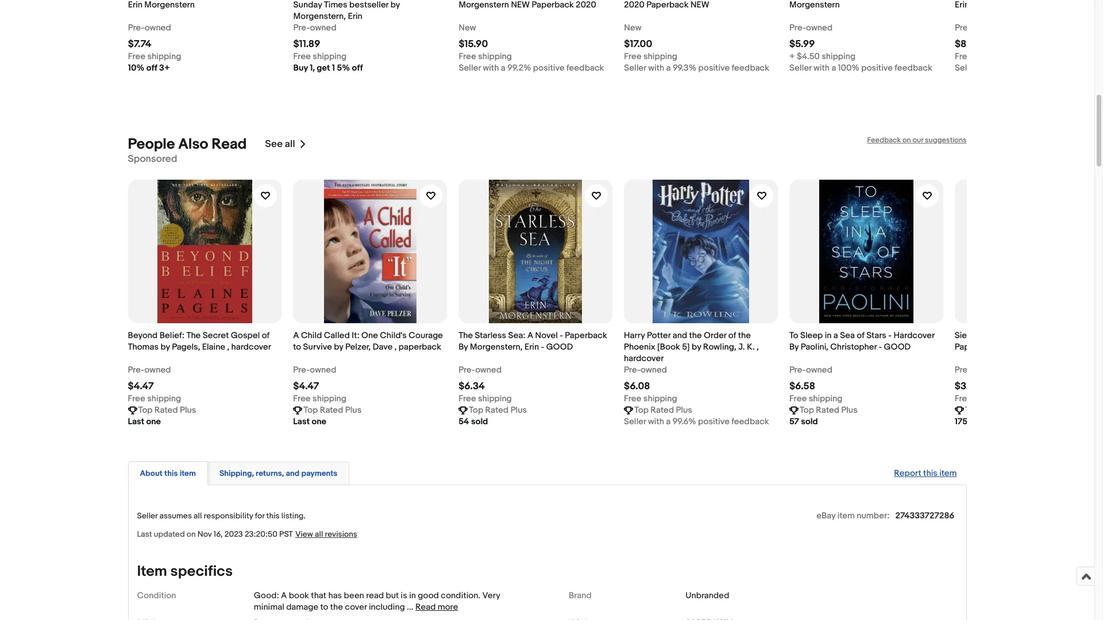 Task type: vqa. For each thing, say whether or not it's contained in the screenshot.


Task type: locate. For each thing, give the bounding box(es) containing it.
1 horizontal spatial in
[[825, 330, 832, 341]]

pre- up the $7.74 text field at the left top of page
[[128, 22, 145, 33]]

pre-
[[128, 22, 145, 33], [294, 22, 310, 33], [790, 22, 807, 33], [956, 22, 972, 33], [128, 365, 145, 376], [293, 365, 310, 376], [459, 365, 476, 376], [624, 365, 641, 376], [790, 365, 807, 376], [955, 365, 972, 376]]

seller with a 99.6% positive feedback
[[624, 417, 770, 427]]

get
[[317, 62, 330, 73]]

2 horizontal spatial sold
[[970, 417, 987, 427]]

this right about
[[164, 469, 178, 479]]

3 plus from the left
[[511, 405, 527, 416]]

free shipping text field down $8.41 'text field'
[[956, 51, 1009, 62]]

0 horizontal spatial a
[[281, 591, 287, 602]]

beyond belief: the secret gospel of thomas by pagels, elaine , hardcover
[[128, 330, 271, 353]]

item for report this item
[[940, 468, 958, 479]]

2 plus from the left
[[345, 405, 362, 416]]

top for beyond belief: the secret gospel of thomas by pagels, elaine , hardcover
[[138, 405, 153, 416]]

good inside the starless sea: a novel - paperback by morgenstern, erin - good
[[547, 342, 573, 353]]

2 vertical spatial all
[[315, 530, 323, 540]]

$6.34 text field
[[459, 381, 485, 392]]

pre- inside the pre-owned $8.41 free shipping seller with a 99.2% positive feedback
[[956, 22, 972, 33]]

1 horizontal spatial of
[[729, 330, 737, 341]]

pre- inside pre-owned $3.98 free shipping
[[955, 365, 972, 376]]

new up $17.00 text box on the right
[[625, 22, 642, 33]]

Free shipping text field
[[128, 51, 181, 62], [625, 51, 678, 62], [956, 51, 1009, 62], [128, 394, 181, 405], [624, 394, 678, 405], [790, 394, 843, 405]]

1 99.2% from the left
[[508, 62, 532, 73]]

0 horizontal spatial 99.2%
[[508, 62, 532, 73]]

new up $15.90 text field
[[459, 22, 476, 33]]

0 horizontal spatial hardcover
[[231, 342, 271, 353]]

1 plus from the left
[[180, 405, 196, 416]]

1 horizontal spatial pre-owned $4.47 free shipping
[[293, 365, 347, 404]]

pre- up '$3.98' text box
[[955, 365, 972, 376]]

175 sold
[[955, 417, 987, 427]]

pre- up $11.89 text box
[[294, 22, 310, 33]]

and right returns,
[[286, 469, 300, 479]]

1 horizontal spatial new
[[625, 22, 642, 33]]

0 horizontal spatial ,
[[227, 342, 230, 353]]

shipping inside the pre-owned $8.41 free shipping seller with a 99.2% positive feedback
[[975, 51, 1009, 62]]

owned up $6.34
[[476, 365, 502, 376]]

on left nov on the bottom of the page
[[187, 530, 196, 540]]

1 top rated plus from the left
[[138, 405, 196, 416]]

1 vertical spatial to
[[321, 602, 329, 613]]

a
[[293, 330, 299, 341], [528, 330, 534, 341], [281, 591, 287, 602]]

also
[[178, 135, 208, 153]]

1 one from the left
[[146, 417, 161, 427]]

positive inside new $15.90 free shipping seller with a 99.2% positive feedback
[[533, 62, 565, 73]]

this right report
[[924, 468, 938, 479]]

free inside new $15.90 free shipping seller with a 99.2% positive feedback
[[459, 51, 477, 62]]

2 top rated plus text field from the left
[[966, 405, 1024, 417]]

1 horizontal spatial by
[[334, 342, 344, 353]]

shipping inside pre-owned $3.98 free shipping
[[975, 394, 1009, 404]]

sold right the 54
[[471, 417, 488, 427]]

by inside "beyond belief: the secret gospel of thomas by pagels, elaine , hardcover"
[[161, 342, 170, 353]]

$5.99
[[790, 38, 815, 50]]

4 top rated plus from the left
[[635, 405, 693, 416]]

see all
[[265, 139, 295, 150]]

a up 'erin'
[[528, 330, 534, 341]]

pre- inside pre-owned $5.99 + $4.50 shipping seller with a 100% positive feedback
[[790, 22, 807, 33]]

in
[[825, 330, 832, 341], [409, 591, 416, 602]]

owned up $11.89 at the top of page
[[310, 22, 337, 33]]

by down belief:
[[161, 342, 170, 353]]

2 horizontal spatial by
[[692, 342, 702, 353]]

to down that
[[321, 602, 329, 613]]

1 new from the left
[[459, 22, 476, 33]]

brand
[[569, 591, 592, 602]]

sea
[[841, 330, 856, 341]]

top for harry potter and the order of the phoenix [book 5] by rowling, j. k. , hardcover
[[635, 405, 649, 416]]

1 horizontal spatial ,
[[395, 342, 397, 353]]

3 by from the left
[[692, 342, 702, 353]]

in right 'is'
[[409, 591, 416, 602]]

view
[[296, 530, 313, 540]]

item right report
[[940, 468, 958, 479]]

one up the payments
[[312, 417, 327, 427]]

good inside 'to sleep in a sea of stars - hardcover by paolini, christopher - good'
[[885, 342, 911, 353]]

a inside a child called it: one child's courage to survive by pelzer, dave , paperback
[[293, 330, 299, 341]]

owned up $6.08 text field
[[641, 365, 668, 376]]

0 horizontal spatial paperback
[[565, 330, 608, 341]]

2 pre-owned $4.47 free shipping from the left
[[293, 365, 347, 404]]

0 horizontal spatial and
[[286, 469, 300, 479]]

2 sold from the left
[[802, 417, 819, 427]]

trilogy)
[[1068, 330, 1097, 341]]

0 vertical spatial hardcover
[[231, 342, 271, 353]]

Seller with a 99.2% positive feedback text field
[[459, 62, 605, 74]]

plus for to sleep in a sea of stars - hardcover by paolini, christopher - good
[[842, 405, 858, 416]]

pre- up $6.08 text field
[[624, 365, 641, 376]]

2 top rated plus from the left
[[304, 405, 362, 416]]

6 rated from the left
[[982, 405, 1005, 416]]

1 horizontal spatial one
[[312, 417, 327, 427]]

people also read
[[128, 135, 247, 153]]

54 sold
[[459, 417, 488, 427]]

0 vertical spatial paperback
[[565, 330, 608, 341]]

1 vertical spatial hardcover
[[624, 353, 664, 364]]

free down $3.98
[[955, 394, 973, 404]]

5 top rated plus from the left
[[800, 405, 858, 416]]

and inside harry potter and the order of the phoenix [book 5] by rowling, j. k. , hardcover pre-owned $6.08 free shipping
[[673, 330, 688, 341]]

pre-owned $4.47 free shipping for by
[[128, 365, 181, 404]]

free inside harry potter and the order of the phoenix [book 5] by rowling, j. k. , hardcover pre-owned $6.08 free shipping
[[624, 394, 642, 404]]

0 horizontal spatial by
[[161, 342, 170, 353]]

the down 'has'
[[330, 602, 343, 613]]

0 horizontal spatial $4.47
[[128, 381, 154, 392]]

tab list
[[128, 460, 967, 486]]

2 , from the left
[[395, 342, 397, 353]]

1,
[[310, 62, 315, 73]]

0 horizontal spatial $4.47 text field
[[128, 381, 154, 392]]

shipping down $8.41 'text field'
[[975, 51, 1009, 62]]

6 plus from the left
[[1007, 405, 1024, 416]]

the up pagels,
[[187, 330, 201, 341]]

of inside harry potter and the order of the phoenix [book 5] by rowling, j. k. , hardcover pre-owned $6.08 free shipping
[[729, 330, 737, 341]]

, down child's
[[395, 342, 397, 353]]

all right view
[[315, 530, 323, 540]]

3 sold from the left
[[970, 417, 987, 427]]

1 horizontal spatial and
[[673, 330, 688, 341]]

Free shipping text field
[[294, 51, 347, 62], [459, 51, 512, 62], [293, 394, 347, 405], [459, 394, 512, 405], [955, 394, 1009, 405]]

6 top from the left
[[966, 405, 980, 416]]

of up 'rowling,'
[[729, 330, 737, 341]]

free up the buy
[[294, 51, 311, 62]]

4 top rated plus text field from the left
[[800, 405, 858, 417]]

1 horizontal spatial off
[[352, 62, 363, 73]]

and right siege
[[980, 330, 995, 341]]

free
[[128, 51, 146, 62], [294, 51, 311, 62], [459, 51, 477, 62], [625, 51, 642, 62], [956, 51, 973, 62], [128, 394, 145, 404], [293, 394, 311, 404], [459, 394, 476, 404], [624, 394, 642, 404], [790, 394, 807, 404], [955, 394, 973, 404]]

a inside 'to sleep in a sea of stars - hardcover by paolini, christopher - good'
[[834, 330, 839, 341]]

1 horizontal spatial all
[[285, 139, 295, 150]]

sold right 57
[[802, 417, 819, 427]]

pre-owned text field up "$8.41"
[[956, 22, 999, 34]]

54
[[459, 417, 470, 427]]

by right the 5]
[[692, 342, 702, 353]]

1 horizontal spatial read
[[416, 602, 436, 613]]

pre- inside pre-owned $6.34 free shipping
[[459, 365, 476, 376]]

1 of from the left
[[262, 330, 270, 341]]

0 horizontal spatial one
[[146, 417, 161, 427]]

top for siege and storm (the grisha trilogy) - paperback by bardugo, leigh - good
[[966, 405, 980, 416]]

of
[[262, 330, 270, 341], [729, 330, 737, 341], [857, 330, 865, 341]]

Seller with a 99.3% positive feedback text field
[[625, 62, 770, 74]]

pre- up $6.34
[[459, 365, 476, 376]]

2 one from the left
[[312, 417, 327, 427]]

1 , from the left
[[227, 342, 230, 353]]

1 horizontal spatial good
[[885, 342, 911, 353]]

ebay
[[817, 511, 836, 522]]

free shipping text field for $17.00
[[625, 51, 678, 62]]

good down trilogy)
[[1077, 342, 1104, 353]]

pre-owned text field for $3.98
[[955, 365, 999, 376]]

new inside new $15.90 free shipping seller with a 99.2% positive feedback
[[459, 22, 476, 33]]

pre-owned text field up '$3.98' text box
[[955, 365, 999, 376]]

6 top rated plus from the left
[[966, 405, 1024, 416]]

new $17.00 free shipping seller with a 99.3% positive feedback
[[625, 22, 770, 73]]

0 horizontal spatial new
[[459, 22, 476, 33]]

$4.47 text field for a child called it: one child's courage to survive by pelzer, dave , paperback
[[293, 381, 319, 392]]

0 horizontal spatial all
[[194, 511, 202, 521]]

3 by from the left
[[1000, 342, 1009, 353]]

3 top rated plus text field from the left
[[635, 405, 693, 417]]

$4.47 text field down the thomas
[[128, 381, 154, 392]]

sold inside 54 sold text box
[[471, 417, 488, 427]]

2 last one from the left
[[293, 417, 327, 427]]

pre-owned text field down the thomas
[[128, 365, 171, 376]]

1 top rated plus text field from the left
[[304, 405, 362, 417]]

3 good from the left
[[1077, 342, 1104, 353]]

1 horizontal spatial hardcover
[[624, 353, 664, 364]]

0 horizontal spatial item
[[180, 469, 196, 479]]

seller down $4.50
[[790, 62, 812, 73]]

shipping inside harry potter and the order of the phoenix [book 5] by rowling, j. k. , hardcover pre-owned $6.08 free shipping
[[644, 394, 678, 404]]

0 vertical spatial in
[[825, 330, 832, 341]]

2 the from the left
[[459, 330, 473, 341]]

owned up $5.99 text box
[[807, 22, 833, 33]]

pre-owned text field up $5.99 text box
[[790, 22, 833, 34]]

item specifics
[[137, 563, 233, 581]]

free shipping text field down $6.58 text box
[[790, 394, 843, 405]]

+
[[790, 51, 796, 62]]

5%
[[337, 62, 350, 73]]

1 horizontal spatial top rated plus text field
[[966, 405, 1024, 417]]

off inside pre-owned $11.89 free shipping buy 1, get 1 5% off
[[352, 62, 363, 73]]

free shipping text field for $6.34
[[459, 394, 512, 405]]

pre-owned text field up $11.89 text box
[[294, 22, 337, 34]]

10% off 3+ text field
[[128, 62, 170, 74]]

10%
[[128, 62, 145, 73]]

rated for siege and storm (the grisha trilogy) - paperback by bardugo, leigh - good
[[982, 405, 1005, 416]]

owned up $7.74
[[145, 22, 171, 33]]

people
[[128, 135, 175, 153]]

owned inside pre-owned $6.34 free shipping
[[476, 365, 502, 376]]

16,
[[214, 530, 223, 540]]

2 horizontal spatial ,
[[757, 342, 759, 353]]

3 of from the left
[[857, 330, 865, 341]]

condition
[[137, 591, 176, 602]]

4 top from the left
[[635, 405, 649, 416]]

leigh
[[1048, 342, 1070, 353]]

free down $6.34
[[459, 394, 476, 404]]

free inside pre-owned $6.34 free shipping
[[459, 394, 476, 404]]

1 top rated plus text field from the left
[[138, 405, 196, 417]]

pre-owned text field for $6.58
[[790, 365, 833, 376]]

paperback right 'novel'
[[565, 330, 608, 341]]

2 by from the left
[[790, 342, 799, 353]]

$4.47 down the thomas
[[128, 381, 154, 392]]

New text field
[[625, 22, 642, 34]]

2 horizontal spatial good
[[1077, 342, 1104, 353]]

good down 'novel'
[[547, 342, 573, 353]]

by left morgenstern,
[[459, 342, 468, 353]]

2 99.2% from the left
[[1004, 62, 1028, 73]]

pre-owned text field for $7.74
[[128, 22, 171, 34]]

this inside button
[[164, 469, 178, 479]]

item right about
[[180, 469, 196, 479]]

pre- inside pre-owned $11.89 free shipping buy 1, get 1 5% off
[[294, 22, 310, 33]]

0 horizontal spatial by
[[459, 342, 468, 353]]

rated for beyond belief: the secret gospel of thomas by pagels, elaine , hardcover
[[155, 405, 178, 416]]

paperback down siege
[[955, 342, 998, 353]]

2 last one text field from the left
[[293, 417, 327, 428]]

one for by
[[146, 417, 161, 427]]

hardcover down phoenix
[[624, 353, 664, 364]]

seller assumes all responsibility for this listing.
[[137, 511, 306, 521]]

$15.90 text field
[[459, 38, 488, 50]]

3 rated from the left
[[486, 405, 509, 416]]

0 horizontal spatial the
[[330, 602, 343, 613]]

1 by from the left
[[459, 342, 468, 353]]

2 top rated plus text field from the left
[[469, 405, 527, 417]]

0 horizontal spatial read
[[212, 135, 247, 153]]

pre-owned text field down survive
[[293, 365, 337, 376]]

free shipping text field down the thomas
[[128, 394, 181, 405]]

seller inside text box
[[624, 417, 647, 427]]

pre-owned text field for $6.34
[[459, 365, 502, 376]]

0 horizontal spatial last one text field
[[128, 417, 161, 428]]

by down storm in the bottom right of the page
[[1000, 342, 1009, 353]]

175
[[955, 417, 968, 427]]

1 rated from the left
[[155, 405, 178, 416]]

read down good
[[416, 602, 436, 613]]

1 $4.47 text field from the left
[[128, 381, 154, 392]]

1 horizontal spatial last one text field
[[293, 417, 327, 428]]

new inside new $17.00 free shipping seller with a 99.3% positive feedback
[[625, 22, 642, 33]]

3 top rated plus from the left
[[469, 405, 527, 416]]

Top Rated Plus text field
[[304, 405, 362, 417], [966, 405, 1024, 417]]

shipping inside new $15.90 free shipping seller with a 99.2% positive feedback
[[478, 51, 512, 62]]

free inside pre-owned $3.98 free shipping
[[955, 394, 973, 404]]

2 horizontal spatial a
[[528, 330, 534, 341]]

positive inside seller with a 99.6% positive feedback text box
[[699, 417, 730, 427]]

2 horizontal spatial of
[[857, 330, 865, 341]]

shipping down $6.58 text box
[[809, 394, 843, 404]]

54 sold text field
[[459, 417, 488, 428]]

1 horizontal spatial $4.47 text field
[[293, 381, 319, 392]]

1 horizontal spatial sold
[[802, 417, 819, 427]]

0 vertical spatial all
[[285, 139, 295, 150]]

by inside the starless sea: a novel - paperback by morgenstern, erin - good
[[459, 342, 468, 353]]

0 vertical spatial to
[[293, 342, 301, 353]]

- right 'novel'
[[560, 330, 563, 341]]

0 horizontal spatial in
[[409, 591, 416, 602]]

sea:
[[509, 330, 526, 341]]

4 rated from the left
[[651, 405, 675, 416]]

2 new from the left
[[625, 22, 642, 33]]

top rated plus text field for $4.47
[[138, 405, 196, 417]]

pre-owned $4.47 free shipping down the thomas
[[128, 365, 181, 404]]

feedback inside the pre-owned $8.41 free shipping seller with a 99.2% positive feedback
[[1063, 62, 1101, 73]]

top rated plus text field for $4.47
[[304, 405, 362, 417]]

$4.47 text field
[[128, 381, 154, 392], [293, 381, 319, 392]]

paolini,
[[801, 342, 829, 353]]

new for $17.00
[[625, 22, 642, 33]]

feedback inside new $15.90 free shipping seller with a 99.2% positive feedback
[[567, 62, 605, 73]]

free down $15.90
[[459, 51, 477, 62]]

for
[[255, 511, 265, 521]]

shipping up the 100%
[[822, 51, 856, 62]]

owned inside pre-owned $6.58 free shipping
[[807, 365, 833, 376]]

last up about
[[128, 417, 144, 427]]

harry
[[624, 330, 645, 341]]

5]
[[683, 342, 690, 353]]

0 horizontal spatial on
[[187, 530, 196, 540]]

top rated plus text field for $3.98
[[966, 405, 1024, 417]]

pre-owned $6.58 free shipping
[[790, 365, 843, 404]]

0 horizontal spatial to
[[293, 342, 301, 353]]

3 , from the left
[[757, 342, 759, 353]]

pre-owned text field up $6.08 text field
[[624, 365, 668, 376]]

shipping down survive
[[313, 394, 347, 404]]

feedback
[[567, 62, 605, 73], [732, 62, 770, 73], [895, 62, 933, 73], [1063, 62, 1101, 73], [732, 417, 770, 427]]

2 by from the left
[[334, 342, 344, 353]]

shipping down $17.00 text box on the right
[[644, 51, 678, 62]]

top rated plus for the starless sea: a novel - paperback by morgenstern, erin - good
[[469, 405, 527, 416]]

2 horizontal spatial and
[[980, 330, 995, 341]]

new $15.90 free shipping seller with a 99.2% positive feedback
[[459, 22, 605, 73]]

by down "to"
[[790, 342, 799, 353]]

and inside button
[[286, 469, 300, 479]]

a left child
[[293, 330, 299, 341]]

2 good from the left
[[885, 342, 911, 353]]

2 of from the left
[[729, 330, 737, 341]]

shipping down '$6.34' text field
[[478, 394, 512, 404]]

shipping, returns, and payments button
[[220, 468, 338, 479]]

1 vertical spatial in
[[409, 591, 416, 602]]

owned down paolini,
[[807, 365, 833, 376]]

1 vertical spatial paperback
[[955, 342, 998, 353]]

0 horizontal spatial top rated plus text field
[[304, 405, 362, 417]]

shipping inside pre-owned $11.89 free shipping buy 1, get 1 5% off
[[313, 51, 347, 62]]

Pre-owned text field
[[294, 22, 337, 34], [956, 22, 999, 34], [293, 365, 337, 376]]

grisha
[[1040, 330, 1066, 341]]

the
[[690, 330, 702, 341], [739, 330, 751, 341], [330, 602, 343, 613]]

to
[[293, 342, 301, 353], [321, 602, 329, 613]]

0 horizontal spatial off
[[146, 62, 157, 73]]

1 by from the left
[[161, 342, 170, 353]]

2 horizontal spatial item
[[940, 468, 958, 479]]

pre-owned $5.99 + $4.50 shipping seller with a 100% positive feedback
[[790, 22, 933, 73]]

on left our
[[903, 135, 912, 145]]

last one up the payments
[[293, 417, 327, 427]]

positive inside the pre-owned $8.41 free shipping seller with a 99.2% positive feedback
[[1030, 62, 1061, 73]]

top rated plus for a child called it: one child's courage to survive by pelzer, dave , paperback
[[304, 405, 362, 416]]

57 sold
[[790, 417, 819, 427]]

with inside new $17.00 free shipping seller with a 99.3% positive feedback
[[649, 62, 665, 73]]

seller down $8.41 'text field'
[[956, 62, 978, 73]]

0 horizontal spatial of
[[262, 330, 270, 341]]

good
[[418, 591, 439, 602]]

shipping
[[147, 51, 181, 62], [313, 51, 347, 62], [478, 51, 512, 62], [644, 51, 678, 62], [822, 51, 856, 62], [975, 51, 1009, 62], [147, 394, 181, 404], [313, 394, 347, 404], [478, 394, 512, 404], [644, 394, 678, 404], [809, 394, 843, 404], [975, 394, 1009, 404]]

1 horizontal spatial the
[[459, 330, 473, 341]]

1 vertical spatial read
[[416, 602, 436, 613]]

1 top from the left
[[138, 405, 153, 416]]

$7.74
[[128, 38, 152, 50]]

of inside 'to sleep in a sea of stars - hardcover by paolini, christopher - good'
[[857, 330, 865, 341]]

1 off from the left
[[146, 62, 157, 73]]

2 horizontal spatial the
[[739, 330, 751, 341]]

1 horizontal spatial to
[[321, 602, 329, 613]]

all
[[285, 139, 295, 150], [194, 511, 202, 521], [315, 530, 323, 540]]

k.
[[747, 342, 755, 353]]

suggestions
[[926, 135, 967, 145]]

- right stars
[[889, 330, 892, 341]]

1 last one text field from the left
[[128, 417, 161, 428]]

$6.58
[[790, 381, 816, 392]]

1 horizontal spatial paperback
[[955, 342, 998, 353]]

2 horizontal spatial by
[[1000, 342, 1009, 353]]

christopher
[[831, 342, 877, 353]]

1 the from the left
[[187, 330, 201, 341]]

free down $6.08
[[624, 394, 642, 404]]

owned up "$8.41"
[[972, 22, 999, 33]]

1 horizontal spatial 99.2%
[[1004, 62, 1028, 73]]

1 horizontal spatial by
[[790, 342, 799, 353]]

feedback inside new $17.00 free shipping seller with a 99.3% positive feedback
[[732, 62, 770, 73]]

0 horizontal spatial last one
[[128, 417, 161, 427]]

top for to sleep in a sea of stars - hardcover by paolini, christopher - good
[[800, 405, 815, 416]]

a inside pre-owned $5.99 + $4.50 shipping seller with a 100% positive feedback
[[832, 62, 837, 73]]

$4.47 text field down survive
[[293, 381, 319, 392]]

Last one text field
[[128, 417, 161, 428], [293, 417, 327, 428]]

sold inside 57 sold text box
[[802, 417, 819, 427]]

0 horizontal spatial good
[[547, 342, 573, 353]]

item inside button
[[180, 469, 196, 479]]

$8.41 text field
[[956, 38, 979, 50]]

positive
[[533, 62, 565, 73], [699, 62, 730, 73], [862, 62, 893, 73], [1030, 62, 1061, 73], [699, 417, 730, 427]]

free shipping text field down $6.08
[[624, 394, 678, 405]]

2 rated from the left
[[320, 405, 344, 416]]

Sponsored text field
[[128, 153, 177, 165]]

1 horizontal spatial last one
[[293, 417, 327, 427]]

been
[[344, 591, 364, 602]]

, inside "beyond belief: the secret gospel of thomas by pagels, elaine , hardcover"
[[227, 342, 230, 353]]

pre-owned text field up the $7.74 text field at the left top of page
[[128, 22, 171, 34]]

- down stars
[[879, 342, 883, 353]]

Top Rated Plus text field
[[138, 405, 196, 417], [469, 405, 527, 417], [635, 405, 693, 417], [800, 405, 858, 417]]

hardcover inside "beyond belief: the secret gospel of thomas by pagels, elaine , hardcover"
[[231, 342, 271, 353]]

99.2%
[[508, 62, 532, 73], [1004, 62, 1028, 73]]

by inside "siege and storm (the grisha trilogy) - paperback by bardugo, leigh - good"
[[1000, 342, 1009, 353]]

novel
[[536, 330, 558, 341]]

0 horizontal spatial this
[[164, 469, 178, 479]]

last one up about
[[128, 417, 161, 427]]

sold for $6.34
[[471, 417, 488, 427]]

shipping inside pre-owned $6.58 free shipping
[[809, 394, 843, 404]]

to
[[790, 330, 799, 341]]

0 horizontal spatial the
[[187, 330, 201, 341]]

pre- down survive
[[293, 365, 310, 376]]

1 horizontal spatial on
[[903, 135, 912, 145]]

3+
[[159, 62, 170, 73]]

1 last one from the left
[[128, 417, 161, 427]]

top rated plus text field for $6.34
[[469, 405, 527, 417]]

good: a book that has been read but is in good condition. very minimal damage to the cover including ...
[[254, 591, 501, 613]]

0 vertical spatial on
[[903, 135, 912, 145]]

free down $8.41 'text field'
[[956, 51, 973, 62]]

pre-owned text field up the $6.58
[[790, 365, 833, 376]]

shipping down $15.90
[[478, 51, 512, 62]]

Buy 1, get 1 5% off text field
[[294, 62, 363, 74]]

1 $4.47 from the left
[[128, 381, 154, 392]]

of for $6.58
[[857, 330, 865, 341]]

0 horizontal spatial pre-owned $4.47 free shipping
[[128, 365, 181, 404]]

2 horizontal spatial this
[[924, 468, 938, 479]]

Pre-owned text field
[[128, 22, 171, 34], [790, 22, 833, 34], [128, 365, 171, 376], [459, 365, 502, 376], [624, 365, 668, 376], [790, 365, 833, 376], [955, 365, 999, 376]]

by down called
[[334, 342, 344, 353]]

last updated on nov 16, 2023 23:20:50 pst view all revisions
[[137, 530, 358, 540]]

pre- down the thomas
[[128, 365, 145, 376]]

last one text field up about
[[128, 417, 161, 428]]

1 good from the left
[[547, 342, 573, 353]]

sold
[[471, 417, 488, 427], [802, 417, 819, 427], [970, 417, 987, 427]]

the inside the starless sea: a novel - paperback by morgenstern, erin - good
[[459, 330, 473, 341]]

owned
[[145, 22, 171, 33], [310, 22, 337, 33], [807, 22, 833, 33], [972, 22, 999, 33], [145, 365, 171, 376], [310, 365, 337, 376], [476, 365, 502, 376], [641, 365, 668, 376], [807, 365, 833, 376], [972, 365, 999, 376]]

by inside 'to sleep in a sea of stars - hardcover by paolini, christopher - good'
[[790, 342, 799, 353]]

1 sold from the left
[[471, 417, 488, 427]]

0 horizontal spatial sold
[[471, 417, 488, 427]]

$11.89
[[294, 38, 321, 50]]

hardcover
[[231, 342, 271, 353], [624, 353, 664, 364]]

(the
[[1022, 330, 1039, 341]]

sold inside 175 sold text field
[[970, 417, 987, 427]]

pre-owned $4.47 free shipping
[[128, 365, 181, 404], [293, 365, 347, 404]]

pre-owned $3.98 free shipping
[[955, 365, 1009, 404]]

1 horizontal spatial this
[[267, 511, 280, 521]]

free inside pre-owned $6.58 free shipping
[[790, 394, 807, 404]]

, inside a child called it: one child's courage to survive by pelzer, dave , paperback
[[395, 342, 397, 353]]

1 horizontal spatial $4.47
[[293, 381, 319, 392]]

about
[[140, 469, 163, 479]]

hardcover inside harry potter and the order of the phoenix [book 5] by rowling, j. k. , hardcover pre-owned $6.08 free shipping
[[624, 353, 664, 364]]

good
[[547, 342, 573, 353], [885, 342, 911, 353], [1077, 342, 1104, 353]]

last up the payments
[[293, 417, 310, 427]]

2 $4.47 text field from the left
[[293, 381, 319, 392]]

2 off from the left
[[352, 62, 363, 73]]

2 $4.47 from the left
[[293, 381, 319, 392]]

top rated plus for harry potter and the order of the phoenix [book 5] by rowling, j. k. , hardcover
[[635, 405, 693, 416]]

5 rated from the left
[[817, 405, 840, 416]]

top rated plus for beyond belief: the secret gospel of thomas by pagels, elaine , hardcover
[[138, 405, 196, 416]]

free shipping text field for $6.08
[[624, 394, 678, 405]]

shipping, returns, and payments
[[220, 469, 338, 479]]

of inside "beyond belief: the secret gospel of thomas by pagels, elaine , hardcover"
[[262, 330, 270, 341]]

shipping up buy 1, get 1 5% off text box
[[313, 51, 347, 62]]

2 top from the left
[[304, 405, 318, 416]]

phoenix
[[624, 342, 656, 353]]

sold for $6.58
[[802, 417, 819, 427]]

pre- up the $6.58
[[790, 365, 807, 376]]

seller inside new $15.90 free shipping seller with a 99.2% positive feedback
[[459, 62, 481, 73]]

5 plus from the left
[[842, 405, 858, 416]]

pre- inside pre-owned $7.74 free shipping 10% off 3+
[[128, 22, 145, 33]]

report this item
[[895, 468, 958, 479]]

$6.08 text field
[[624, 381, 651, 392]]

unbranded
[[686, 591, 730, 602]]

all right see
[[285, 139, 295, 150]]

of right sea
[[857, 330, 865, 341]]

off right 5%
[[352, 62, 363, 73]]

off left 3+
[[146, 62, 157, 73]]

1 pre-owned $4.47 free shipping from the left
[[128, 365, 181, 404]]

4 plus from the left
[[676, 405, 693, 416]]

$5.99 text field
[[790, 38, 815, 50]]

pre-owned text field for $4.47
[[128, 365, 171, 376]]

the
[[187, 330, 201, 341], [459, 330, 473, 341]]

plus for beyond belief: the secret gospel of thomas by pagels, elaine , hardcover
[[180, 405, 196, 416]]

5 top from the left
[[800, 405, 815, 416]]

$4.47
[[128, 381, 154, 392], [293, 381, 319, 392]]

1 horizontal spatial the
[[690, 330, 702, 341]]

rated for the starless sea: a novel - paperback by morgenstern, erin - good
[[486, 405, 509, 416]]

shipping inside pre-owned $7.74 free shipping 10% off 3+
[[147, 51, 181, 62]]

j.
[[739, 342, 745, 353]]

off
[[146, 62, 157, 73], [352, 62, 363, 73]]

a left book
[[281, 591, 287, 602]]

3 top from the left
[[469, 405, 484, 416]]

1 horizontal spatial a
[[293, 330, 299, 341]]



Task type: describe. For each thing, give the bounding box(es) containing it.
secret
[[203, 330, 229, 341]]

condition.
[[441, 591, 481, 602]]

feedback
[[868, 135, 902, 145]]

very
[[483, 591, 501, 602]]

item for about this item
[[180, 469, 196, 479]]

more
[[438, 602, 458, 613]]

free shipping text field for $8.41
[[956, 51, 1009, 62]]

top for a child called it: one child's courage to survive by pelzer, dave , paperback
[[304, 405, 318, 416]]

$15.90
[[459, 38, 488, 50]]

to sleep in a sea of stars - hardcover by paolini, christopher - good
[[790, 330, 935, 353]]

top rated plus for to sleep in a sea of stars - hardcover by paolini, christopher - good
[[800, 405, 858, 416]]

99.2% inside new $15.90 free shipping seller with a 99.2% positive feedback
[[508, 62, 532, 73]]

shipping inside pre-owned $6.34 free shipping
[[478, 394, 512, 404]]

$6.08
[[624, 381, 651, 392]]

sponsored
[[128, 153, 177, 165]]

by inside a child called it: one child's courage to survive by pelzer, dave , paperback
[[334, 342, 344, 353]]

owned inside pre-owned $5.99 + $4.50 shipping seller with a 100% positive feedback
[[807, 22, 833, 33]]

seller inside the pre-owned $8.41 free shipping seller with a 99.2% positive feedback
[[956, 62, 978, 73]]

owned inside pre-owned $3.98 free shipping
[[972, 365, 999, 376]]

pre-owned text field for $11.89
[[294, 22, 337, 34]]

one for to
[[312, 417, 327, 427]]

free inside pre-owned $11.89 free shipping buy 1, get 1 5% off
[[294, 51, 311, 62]]

siege and storm (the grisha trilogy) - paperback by bardugo, leigh - good
[[955, 330, 1104, 353]]

our
[[913, 135, 924, 145]]

$4.50
[[798, 51, 820, 62]]

a inside text box
[[667, 417, 671, 427]]

a inside new $17.00 free shipping seller with a 99.3% positive feedback
[[667, 62, 671, 73]]

free shipping text field for $6.58
[[790, 394, 843, 405]]

read
[[366, 591, 384, 602]]

pre-owned $7.74 free shipping 10% off 3+
[[128, 22, 181, 73]]

assumes
[[160, 511, 192, 521]]

updated
[[154, 530, 185, 540]]

to inside a child called it: one child's courage to survive by pelzer, dave , paperback
[[293, 342, 301, 353]]

starless
[[475, 330, 507, 341]]

free down survive
[[293, 394, 311, 404]]

to inside "good: a book that has been read but is in good condition. very minimal damage to the cover including ..."
[[321, 602, 329, 613]]

revisions
[[325, 530, 358, 540]]

sleep
[[801, 330, 824, 341]]

last one for by
[[128, 417, 161, 427]]

seller inside new $17.00 free shipping seller with a 99.3% positive feedback
[[625, 62, 647, 73]]

2023
[[225, 530, 243, 540]]

new for $15.90
[[459, 22, 476, 33]]

read more
[[416, 602, 458, 613]]

rated for harry potter and the order of the phoenix [book 5] by rowling, j. k. , hardcover
[[651, 405, 675, 416]]

with inside text box
[[649, 417, 665, 427]]

the starless sea: a novel - paperback by morgenstern, erin - good
[[459, 330, 608, 353]]

23:20:50
[[245, 530, 278, 540]]

responsibility
[[204, 511, 253, 521]]

about this item
[[140, 469, 196, 479]]

morgenstern,
[[470, 342, 523, 353]]

this for report
[[924, 468, 938, 479]]

1 vertical spatial on
[[187, 530, 196, 540]]

with inside new $15.90 free shipping seller with a 99.2% positive feedback
[[483, 62, 499, 73]]

free shipping text field for $15.90
[[459, 51, 512, 62]]

paperback
[[399, 342, 442, 353]]

seller left assumes
[[137, 511, 158, 521]]

274333727286
[[896, 511, 955, 522]]

free inside new $17.00 free shipping seller with a 99.3% positive feedback
[[625, 51, 642, 62]]

free shipping text field for $3.98
[[955, 394, 1009, 405]]

$3.98 text field
[[955, 381, 981, 392]]

last one for to
[[293, 417, 327, 427]]

sold for $3.98
[[970, 417, 987, 427]]

- right 'erin'
[[541, 342, 545, 353]]

top rated plus text field for $6.08
[[635, 405, 693, 417]]

$8.41
[[956, 38, 979, 50]]

+ $4.50 shipping text field
[[790, 51, 856, 62]]

survive
[[303, 342, 332, 353]]

rated for a child called it: one child's courage to survive by pelzer, dave , paperback
[[320, 405, 344, 416]]

and for harry potter and the order of the phoenix [book 5] by rowling, j. k. , hardcover pre-owned $6.08 free shipping
[[673, 330, 688, 341]]

99.3%
[[673, 62, 697, 73]]

last left updated
[[137, 530, 152, 540]]

owned inside pre-owned $7.74 free shipping 10% off 3+
[[145, 22, 171, 33]]

a inside the starless sea: a novel - paperback by morgenstern, erin - good
[[528, 330, 534, 341]]

free inside the pre-owned $8.41 free shipping seller with a 99.2% positive feedback
[[956, 51, 973, 62]]

$11.89 text field
[[294, 38, 321, 50]]

ebay item number: 274333727286
[[817, 511, 955, 522]]

and for shipping, returns, and payments
[[286, 469, 300, 479]]

$4.47 for beyond belief: the secret gospel of thomas by pagels, elaine , hardcover
[[128, 381, 154, 392]]

a inside new $15.90 free shipping seller with a 99.2% positive feedback
[[501, 62, 506, 73]]

courage
[[409, 330, 443, 341]]

the inside "beyond belief: the secret gospel of thomas by pagels, elaine , hardcover"
[[187, 330, 201, 341]]

tab list containing about this item
[[128, 460, 967, 486]]

- right trilogy)
[[1099, 330, 1102, 341]]

top rated plus text field for $6.58
[[800, 405, 858, 417]]

plus for a child called it: one child's courage to survive by pelzer, dave , paperback
[[345, 405, 362, 416]]

has
[[329, 591, 342, 602]]

plus for harry potter and the order of the phoenix [book 5] by rowling, j. k. , hardcover
[[676, 405, 693, 416]]

in inside "good: a book that has been read but is in good condition. very minimal damage to the cover including ..."
[[409, 591, 416, 602]]

buy
[[294, 62, 308, 73]]

99.6%
[[673, 417, 697, 427]]

pre-owned $6.34 free shipping
[[459, 365, 512, 404]]

Seller with a 99.2% positive feedback text field
[[956, 62, 1101, 74]]

of for $4.47
[[262, 330, 270, 341]]

damage
[[286, 602, 319, 613]]

positive inside pre-owned $5.99 + $4.50 shipping seller with a 100% positive feedback
[[862, 62, 893, 73]]

and inside "siege and storm (the grisha trilogy) - paperback by bardugo, leigh - good"
[[980, 330, 995, 341]]

$6.34
[[459, 381, 485, 392]]

100%
[[839, 62, 860, 73]]

a inside the pre-owned $8.41 free shipping seller with a 99.2% positive feedback
[[998, 62, 1002, 73]]

pre-owned text field for $6.08
[[624, 365, 668, 376]]

$4.47 for a child called it: one child's courage to survive by pelzer, dave , paperback
[[293, 381, 319, 392]]

free down the thomas
[[128, 394, 145, 404]]

seller inside pre-owned $5.99 + $4.50 shipping seller with a 100% positive feedback
[[790, 62, 812, 73]]

this for about
[[164, 469, 178, 479]]

pre-owned text field for $8.41
[[956, 22, 999, 34]]

but
[[386, 591, 399, 602]]

top rated plus for siege and storm (the grisha trilogy) - paperback by bardugo, leigh - good
[[966, 405, 1024, 416]]

thomas
[[128, 342, 159, 353]]

elaine
[[202, 342, 225, 353]]

a inside "good: a book that has been read but is in good condition. very minimal damage to the cover including ..."
[[281, 591, 287, 602]]

shipping down the thomas
[[147, 394, 181, 404]]

with inside pre-owned $5.99 + $4.50 shipping seller with a 100% positive feedback
[[814, 62, 830, 73]]

siege
[[955, 330, 978, 341]]

owned inside harry potter and the order of the phoenix [book 5] by rowling, j. k. , hardcover pre-owned $6.08 free shipping
[[641, 365, 668, 376]]

hardcover
[[894, 330, 935, 341]]

by inside harry potter and the order of the phoenix [book 5] by rowling, j. k. , hardcover pre-owned $6.08 free shipping
[[692, 342, 702, 353]]

book
[[289, 591, 309, 602]]

2 horizontal spatial all
[[315, 530, 323, 540]]

shipping inside pre-owned $5.99 + $4.50 shipping seller with a 100% positive feedback
[[822, 51, 856, 62]]

last one text field for by
[[128, 417, 161, 428]]

pre-owned text field for $5.99
[[790, 22, 833, 34]]

1 horizontal spatial item
[[838, 511, 855, 522]]

1 vertical spatial all
[[194, 511, 202, 521]]

paperback inside "siege and storm (the grisha trilogy) - paperback by bardugo, leigh - good"
[[955, 342, 998, 353]]

payments
[[302, 469, 338, 479]]

cover
[[345, 602, 367, 613]]

free shipping text field for $4.47
[[293, 394, 347, 405]]

one
[[362, 330, 378, 341]]

that
[[311, 591, 327, 602]]

report
[[895, 468, 922, 479]]

see
[[265, 139, 283, 150]]

57
[[790, 417, 800, 427]]

$7.74 text field
[[128, 38, 152, 50]]

0 vertical spatial read
[[212, 135, 247, 153]]

free inside pre-owned $7.74 free shipping 10% off 3+
[[128, 51, 146, 62]]

is
[[401, 591, 408, 602]]

owned inside the pre-owned $8.41 free shipping seller with a 99.2% positive feedback
[[972, 22, 999, 33]]

owned inside pre-owned $11.89 free shipping buy 1, get 1 5% off
[[310, 22, 337, 33]]

top for the starless sea: a novel - paperback by morgenstern, erin - good
[[469, 405, 484, 416]]

number:
[[857, 511, 890, 522]]

$17.00 text field
[[625, 38, 653, 50]]

paperback inside the starless sea: a novel - paperback by morgenstern, erin - good
[[565, 330, 608, 341]]

good:
[[254, 591, 279, 602]]

last one text field for to
[[293, 417, 327, 428]]

plus for the starless sea: a novel - paperback by morgenstern, erin - good
[[511, 405, 527, 416]]

New text field
[[459, 22, 476, 34]]

shipping,
[[220, 469, 254, 479]]

the inside "good: a book that has been read but is in good condition. very minimal damage to the cover including ..."
[[330, 602, 343, 613]]

rated for to sleep in a sea of stars - hardcover by paolini, christopher - good
[[817, 405, 840, 416]]

owned down survive
[[310, 365, 337, 376]]

positive inside new $17.00 free shipping seller with a 99.3% positive feedback
[[699, 62, 730, 73]]

See all text field
[[265, 139, 295, 150]]

57 sold text field
[[790, 417, 819, 428]]

$6.58 text field
[[790, 381, 816, 392]]

in inside 'to sleep in a sea of stars - hardcover by paolini, christopher - good'
[[825, 330, 832, 341]]

plus for siege and storm (the grisha trilogy) - paperback by bardugo, leigh - good
[[1007, 405, 1024, 416]]

$3.98
[[955, 381, 981, 392]]

pre- inside harry potter and the order of the phoenix [book 5] by rowling, j. k. , hardcover pre-owned $6.08 free shipping
[[624, 365, 641, 376]]

99.2% inside the pre-owned $8.41 free shipping seller with a 99.2% positive feedback
[[1004, 62, 1028, 73]]

with inside the pre-owned $8.41 free shipping seller with a 99.2% positive feedback
[[980, 62, 996, 73]]

Seller with a 100% positive feedback text field
[[790, 62, 933, 74]]

nov
[[198, 530, 212, 540]]

read more button
[[416, 602, 458, 613]]

shipping inside new $17.00 free shipping seller with a 99.3% positive feedback
[[644, 51, 678, 62]]

free shipping text field for $11.89
[[294, 51, 347, 62]]

pre-owned $8.41 free shipping seller with a 99.2% positive feedback
[[956, 22, 1101, 73]]

feedback on our suggestions link
[[868, 135, 967, 145]]

free shipping text field for $4.47
[[128, 394, 181, 405]]

...
[[407, 602, 414, 613]]

child
[[301, 330, 322, 341]]

Seller with a 99.6% positive feedback text field
[[624, 417, 770, 428]]

dave
[[373, 342, 393, 353]]

off inside pre-owned $7.74 free shipping 10% off 3+
[[146, 62, 157, 73]]

, inside harry potter and the order of the phoenix [book 5] by rowling, j. k. , hardcover pre-owned $6.08 free shipping
[[757, 342, 759, 353]]

$4.47 text field for beyond belief: the secret gospel of thomas by pagels, elaine , hardcover
[[128, 381, 154, 392]]

last for a child called it: one child's courage to survive by pelzer, dave , paperback
[[293, 417, 310, 427]]

- right "leigh"
[[1072, 342, 1075, 353]]

owned down the thomas
[[145, 365, 171, 376]]

bardugo,
[[1011, 342, 1046, 353]]

feedback inside text box
[[732, 417, 770, 427]]

pre- inside pre-owned $6.58 free shipping
[[790, 365, 807, 376]]

pre-owned $4.47 free shipping for to
[[293, 365, 347, 404]]

free shipping text field for $7.74
[[128, 51, 181, 62]]

175 sold text field
[[955, 417, 987, 428]]

good inside "siege and storm (the grisha trilogy) - paperback by bardugo, leigh - good"
[[1077, 342, 1104, 353]]

last for beyond belief: the secret gospel of thomas by pagels, elaine , hardcover
[[128, 417, 144, 427]]

feedback inside pre-owned $5.99 + $4.50 shipping seller with a 100% positive feedback
[[895, 62, 933, 73]]

potter
[[647, 330, 671, 341]]



